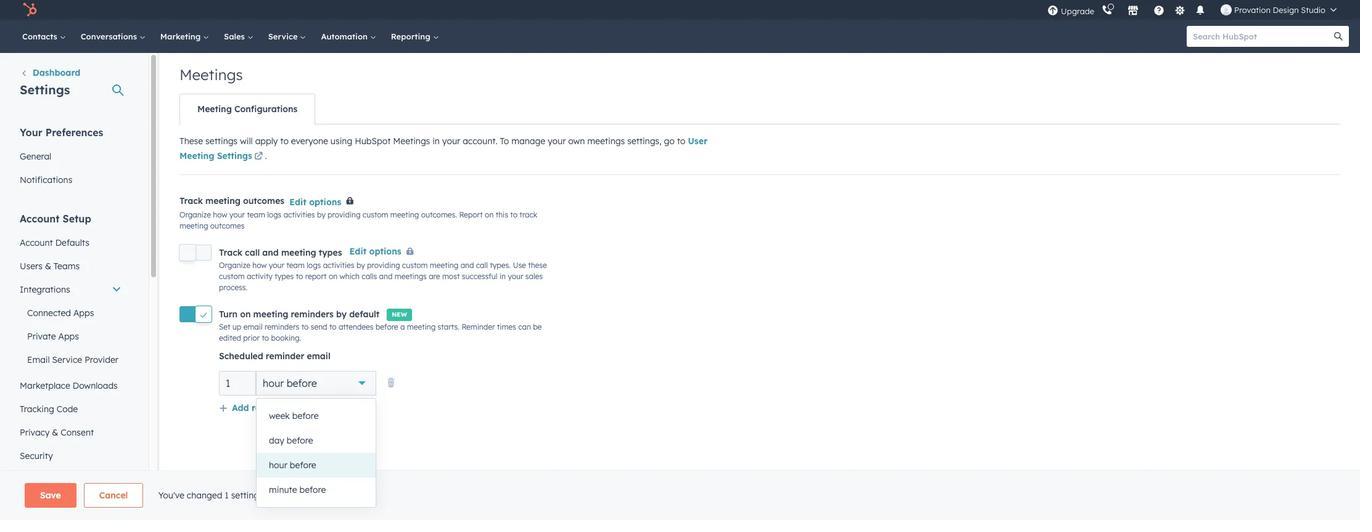 Task type: vqa. For each thing, say whether or not it's contained in the screenshot.
HOUR to the bottom
yes



Task type: describe. For each thing, give the bounding box(es) containing it.
cancel button
[[84, 484, 143, 509]]

1 horizontal spatial meetings
[[393, 136, 430, 147]]

custom for outcomes.
[[363, 211, 389, 220]]

your preferences element
[[12, 126, 129, 192]]

options inside track meeting outcomes edit options
[[309, 197, 342, 208]]

marketplaces button
[[1121, 0, 1147, 20]]

send
[[311, 323, 327, 332]]

settings image
[[1175, 5, 1186, 16]]

edit options button for track meeting outcomes
[[290, 195, 342, 210]]

provation
[[1235, 5, 1271, 15]]

notifications link
[[12, 168, 129, 192]]

logs for types
[[307, 261, 321, 271]]

activities for outcomes
[[284, 211, 315, 220]]

integrations button
[[12, 278, 129, 302]]

using
[[331, 136, 353, 147]]

0 vertical spatial meetings
[[180, 65, 243, 84]]

help button
[[1149, 0, 1170, 20]]

a
[[401, 323, 405, 332]]

list box containing week before
[[257, 399, 376, 508]]

organize for meeting
[[180, 211, 211, 220]]

to inside organize how your team logs activities by providing custom meeting and call types. use these custom activity types to report on which calls and meetings are most successful in your sales process.
[[296, 272, 303, 282]]

dashboard
[[33, 67, 80, 78]]

before inside set up email reminders to send to attendees before a meeting starts. reminder times can be edited prior to booking.
[[376, 323, 398, 332]]

calling icon button
[[1097, 2, 1118, 18]]

privacy & consent
[[20, 428, 94, 439]]

set
[[219, 323, 231, 332]]

account for account defaults
[[20, 238, 53, 249]]

everyone
[[291, 136, 328, 147]]

consent
[[61, 428, 94, 439]]

email
[[27, 355, 50, 366]]

edit inside track meeting outcomes edit options
[[290, 197, 307, 208]]

account defaults
[[20, 238, 89, 249]]

reminder for add
[[252, 403, 291, 414]]

users & teams link
[[12, 255, 129, 278]]

to right go
[[677, 136, 686, 147]]

organize how your team logs activities by providing custom meeting and call types. use these custom activity types to report on which calls and meetings are most successful in your sales process.
[[219, 261, 547, 293]]

marketplace downloads link
[[12, 375, 129, 398]]

reminder
[[462, 323, 495, 332]]

calls
[[362, 272, 377, 282]]

link opens in a new window image
[[254, 152, 263, 162]]

provider
[[85, 355, 118, 366]]

before for the week before button
[[292, 411, 319, 422]]

outcomes inside organize how your team logs activities by providing custom meeting outcomes. report on this to track meeting outcomes
[[210, 222, 245, 231]]

providing for outcomes.
[[328, 211, 361, 220]]

week before button
[[257, 404, 376, 429]]

users & teams
[[20, 261, 80, 272]]

general
[[20, 151, 51, 162]]

your inside organize how your team logs activities by providing custom meeting outcomes. report on this to track meeting outcomes
[[230, 211, 245, 220]]

day
[[269, 436, 284, 447]]

this
[[496, 211, 509, 220]]

0 horizontal spatial on
[[240, 309, 251, 320]]

marketplace downloads
[[20, 381, 118, 392]]

your preferences
[[20, 127, 103, 139]]

which
[[340, 272, 360, 282]]

design
[[1274, 5, 1300, 15]]

configurations
[[235, 104, 298, 115]]

these
[[180, 136, 203, 147]]

studio
[[1302, 5, 1326, 15]]

track for track call and meeting types
[[219, 247, 243, 258]]

team for outcomes
[[247, 211, 265, 220]]

how for activity
[[253, 261, 267, 271]]

will
[[240, 136, 253, 147]]

connected apps
[[27, 308, 94, 319]]

turn
[[219, 309, 238, 320]]

reporting link
[[384, 20, 447, 53]]

privacy & consent link
[[12, 422, 129, 445]]

to right prior
[[262, 334, 269, 343]]

report
[[305, 272, 327, 282]]

defaults
[[55, 238, 89, 249]]

track for track meeting outcomes edit options
[[180, 196, 203, 207]]

marketing link
[[153, 20, 217, 53]]

settings link
[[1173, 3, 1188, 16]]

0 horizontal spatial settings
[[20, 82, 70, 98]]

organize for activity
[[219, 261, 251, 271]]

meetings inside organize how your team logs activities by providing custom meeting and call types. use these custom activity types to report on which calls and meetings are most successful in your sales process.
[[395, 272, 427, 282]]

reporting
[[391, 31, 433, 41]]

minute before button
[[257, 478, 376, 503]]

security
[[20, 451, 53, 462]]

times
[[497, 323, 516, 332]]

dashboard link
[[20, 67, 80, 81]]

organize how your team logs activities by providing custom meeting outcomes. report on this to track meeting outcomes
[[180, 211, 538, 231]]

& for privacy
[[52, 428, 58, 439]]

before for hour before button on the left bottom
[[290, 460, 316, 472]]

sales
[[224, 31, 247, 41]]

account setup
[[20, 213, 91, 225]]

before for minute before button
[[300, 485, 326, 496]]

meeting inside set up email reminders to send to attendees before a meeting starts. reminder times can be edited prior to booking.
[[407, 323, 436, 332]]

provation design studio
[[1235, 5, 1326, 15]]

1 vertical spatial and
[[461, 261, 474, 271]]

connected apps link
[[12, 302, 129, 325]]

your
[[20, 127, 42, 139]]

1 vertical spatial options
[[369, 246, 402, 258]]

user meeting settings
[[180, 136, 708, 162]]

starts.
[[438, 323, 460, 332]]

sales link
[[217, 20, 261, 53]]

account setup element
[[12, 212, 129, 468]]

these
[[528, 261, 547, 271]]

to right send
[[330, 323, 337, 332]]

0 horizontal spatial and
[[262, 247, 279, 258]]

track call and meeting types
[[219, 247, 342, 258]]

hubspot image
[[22, 2, 37, 17]]

team for types
[[287, 261, 305, 271]]

1 vertical spatial edit
[[350, 246, 367, 258]]

you've changed 1 setting.
[[158, 491, 261, 502]]

automation link
[[314, 20, 384, 53]]

email for up
[[244, 323, 263, 332]]

go
[[664, 136, 675, 147]]

0 vertical spatial types
[[319, 247, 342, 258]]

providing for and
[[367, 261, 400, 271]]

to inside organize how your team logs activities by providing custom meeting outcomes. report on this to track meeting outcomes
[[511, 211, 518, 220]]

conversations link
[[73, 20, 153, 53]]

reminders for to
[[265, 323, 300, 332]]

settings inside user meeting settings
[[217, 151, 252, 162]]

apply
[[255, 136, 278, 147]]

save button
[[25, 484, 76, 509]]

minute before
[[269, 485, 326, 496]]

hour inside hour before button
[[269, 460, 288, 472]]

marketplace
[[20, 381, 70, 392]]

are
[[429, 272, 440, 282]]

attendees
[[339, 323, 374, 332]]

automation
[[321, 31, 370, 41]]

day before
[[269, 436, 313, 447]]

week before
[[269, 411, 319, 422]]

hour before inside popup button
[[263, 378, 317, 390]]

these settings will apply to everyone using hubspot meetings in your account. to manage your own meetings settings, go to
[[180, 136, 688, 147]]

by for outcomes
[[317, 211, 326, 220]]

track
[[520, 211, 538, 220]]

in inside organize how your team logs activities by providing custom meeting and call types. use these custom activity types to report on which calls and meetings are most successful in your sales process.
[[500, 272, 506, 282]]

hour inside hour before popup button
[[263, 378, 284, 390]]

types inside organize how your team logs activities by providing custom meeting and call types. use these custom activity types to report on which calls and meetings are most successful in your sales process.
[[275, 272, 294, 282]]

teams
[[54, 261, 80, 272]]



Task type: locate. For each thing, give the bounding box(es) containing it.
None text field
[[219, 371, 256, 396]]

conversations
[[81, 31, 139, 41]]

activities for types
[[323, 261, 355, 271]]

1 vertical spatial edit options button
[[350, 245, 419, 261]]

1 vertical spatial providing
[[367, 261, 400, 271]]

0 vertical spatial email
[[244, 323, 263, 332]]

edit options button
[[290, 195, 342, 210], [350, 245, 419, 261]]

contacts link
[[15, 20, 73, 53]]

privacy
[[20, 428, 50, 439]]

before right week
[[292, 411, 319, 422]]

data management element
[[12, 489, 129, 521]]

0 vertical spatial how
[[213, 211, 227, 220]]

provation design studio button
[[1214, 0, 1345, 20]]

0 vertical spatial edit
[[290, 197, 307, 208]]

providing inside organize how your team logs activities by providing custom meeting outcomes. report on this to track meeting outcomes
[[328, 211, 361, 220]]

edit up which
[[350, 246, 367, 258]]

edit options button up organize how your team logs activities by providing custom meeting and call types. use these custom activity types to report on which calls and meetings are most successful in your sales process.
[[350, 245, 419, 261]]

by up calls on the left of page
[[357, 261, 365, 271]]

report
[[459, 211, 483, 220]]

your
[[442, 136, 461, 147], [548, 136, 566, 147], [230, 211, 245, 220], [269, 261, 285, 271], [508, 272, 524, 282]]

1 vertical spatial organize
[[219, 261, 251, 271]]

0 vertical spatial service
[[268, 31, 300, 41]]

0 vertical spatial account
[[20, 213, 60, 225]]

1 horizontal spatial on
[[329, 272, 338, 282]]

meeting inside user meeting settings
[[180, 151, 214, 162]]

0 horizontal spatial meetings
[[180, 65, 243, 84]]

.
[[265, 151, 267, 162]]

1 vertical spatial outcomes
[[210, 222, 245, 231]]

1 vertical spatial hour before
[[269, 460, 316, 472]]

settings
[[206, 136, 238, 147]]

successful
[[462, 272, 498, 282]]

1 vertical spatial call
[[476, 261, 488, 271]]

reminder for scheduled
[[266, 351, 305, 362]]

0 vertical spatial apps
[[73, 308, 94, 319]]

activities down track meeting outcomes edit options
[[284, 211, 315, 220]]

0 horizontal spatial track
[[180, 196, 203, 207]]

sales
[[526, 272, 543, 282]]

1 horizontal spatial logs
[[307, 261, 321, 271]]

organize inside organize how your team logs activities by providing custom meeting outcomes. report on this to track meeting outcomes
[[180, 211, 211, 220]]

your left own
[[548, 136, 566, 147]]

be
[[533, 323, 542, 332]]

on inside organize how your team logs activities by providing custom meeting outcomes. report on this to track meeting outcomes
[[485, 211, 494, 220]]

types up report
[[319, 247, 342, 258]]

providing down edit options
[[367, 261, 400, 271]]

service
[[268, 31, 300, 41], [52, 355, 82, 366]]

hubspot
[[355, 136, 391, 147]]

team inside organize how your team logs activities by providing custom meeting and call types. use these custom activity types to report on which calls and meetings are most successful in your sales process.
[[287, 261, 305, 271]]

2 horizontal spatial on
[[485, 211, 494, 220]]

changed
[[187, 491, 222, 502]]

0 vertical spatial options
[[309, 197, 342, 208]]

types
[[319, 247, 342, 258], [275, 272, 294, 282]]

0 vertical spatial meeting
[[198, 104, 232, 115]]

1 vertical spatial logs
[[307, 261, 321, 271]]

meetings down the sales
[[180, 65, 243, 84]]

1 horizontal spatial settings
[[217, 151, 252, 162]]

2 horizontal spatial and
[[461, 261, 474, 271]]

0 vertical spatial activities
[[284, 211, 315, 220]]

code
[[57, 404, 78, 415]]

your down track call and meeting types
[[269, 261, 285, 271]]

prior
[[243, 334, 260, 343]]

set up email reminders to send to attendees before a meeting starts. reminder times can be edited prior to booking.
[[219, 323, 542, 343]]

activity
[[247, 272, 273, 282]]

2 horizontal spatial by
[[357, 261, 365, 271]]

1 horizontal spatial edit options button
[[350, 245, 419, 261]]

track down these on the top of page
[[180, 196, 203, 207]]

private apps link
[[12, 325, 129, 349]]

&
[[45, 261, 51, 272], [52, 428, 58, 439]]

upgrade image
[[1048, 5, 1059, 16]]

0 horizontal spatial how
[[213, 211, 227, 220]]

integrations
[[20, 285, 70, 296]]

apps for private apps
[[58, 331, 79, 343]]

on inside organize how your team logs activities by providing custom meeting and call types. use these custom activity types to report on which calls and meetings are most successful in your sales process.
[[329, 272, 338, 282]]

1 horizontal spatial options
[[369, 246, 402, 258]]

1 vertical spatial custom
[[402, 261, 428, 271]]

to right 'this'
[[511, 211, 518, 220]]

to
[[500, 136, 509, 147]]

1 horizontal spatial email
[[307, 351, 331, 362]]

hour before inside button
[[269, 460, 316, 472]]

0 vertical spatial team
[[247, 211, 265, 220]]

calling icon image
[[1102, 5, 1114, 16]]

1 horizontal spatial meetings
[[588, 136, 625, 147]]

how
[[213, 211, 227, 220], [253, 261, 267, 271]]

how up activity
[[253, 261, 267, 271]]

settings down will
[[217, 151, 252, 162]]

custom for and
[[402, 261, 428, 271]]

account up account defaults
[[20, 213, 60, 225]]

0 horizontal spatial by
[[317, 211, 326, 220]]

0 horizontal spatial edit options button
[[290, 195, 342, 210]]

service link
[[261, 20, 314, 53]]

menu containing provation design studio
[[1047, 0, 1346, 20]]

0 vertical spatial hour before
[[263, 378, 317, 390]]

activities inside organize how your team logs activities by providing custom meeting and call types. use these custom activity types to report on which calls and meetings are most successful in your sales process.
[[323, 261, 355, 271]]

upgrade
[[1062, 6, 1095, 16]]

1 horizontal spatial by
[[336, 309, 347, 320]]

before
[[376, 323, 398, 332], [287, 378, 317, 390], [292, 411, 319, 422], [287, 436, 313, 447], [290, 460, 316, 472], [300, 485, 326, 496]]

0 horizontal spatial call
[[245, 247, 260, 258]]

0 horizontal spatial activities
[[284, 211, 315, 220]]

0 vertical spatial &
[[45, 261, 51, 272]]

james peterson image
[[1222, 4, 1233, 15]]

before inside button
[[300, 485, 326, 496]]

and right calls on the left of page
[[379, 272, 393, 282]]

activities inside organize how your team logs activities by providing custom meeting outcomes. report on this to track meeting outcomes
[[284, 211, 315, 220]]

apps for connected apps
[[73, 308, 94, 319]]

contacts
[[22, 31, 60, 41]]

logs down track meeting outcomes edit options
[[267, 211, 282, 220]]

call up activity
[[245, 247, 260, 258]]

link opens in a new window image
[[254, 150, 263, 165]]

2 horizontal spatial custom
[[402, 261, 428, 271]]

your left account.
[[442, 136, 461, 147]]

0 vertical spatial settings
[[20, 82, 70, 98]]

before up minute before at the bottom left
[[290, 460, 316, 472]]

0 vertical spatial outcomes
[[243, 196, 285, 207]]

edited
[[219, 334, 241, 343]]

options up organize how your team logs activities by providing custom meeting and call types. use these custom activity types to report on which calls and meetings are most successful in your sales process.
[[369, 246, 402, 258]]

activities
[[284, 211, 315, 220], [323, 261, 355, 271]]

and up activity
[[262, 247, 279, 258]]

& right 'users'
[[45, 261, 51, 272]]

team inside organize how your team logs activities by providing custom meeting outcomes. report on this to track meeting outcomes
[[247, 211, 265, 220]]

by up attendees
[[336, 309, 347, 320]]

add reminder button
[[219, 396, 291, 417]]

menu
[[1047, 0, 1346, 20]]

hour down day
[[269, 460, 288, 472]]

1 vertical spatial activities
[[323, 261, 355, 271]]

by inside organize how your team logs activities by providing custom meeting and call types. use these custom activity types to report on which calls and meetings are most successful in your sales process.
[[357, 261, 365, 271]]

0 horizontal spatial providing
[[328, 211, 361, 220]]

before for day before button
[[287, 436, 313, 447]]

in left account.
[[433, 136, 440, 147]]

by for types
[[357, 261, 365, 271]]

0 vertical spatial and
[[262, 247, 279, 258]]

to right apply
[[280, 136, 289, 147]]

meetings
[[180, 65, 243, 84], [393, 136, 430, 147]]

connected
[[27, 308, 71, 319]]

reminders up send
[[291, 309, 334, 320]]

tracking code link
[[12, 398, 129, 422]]

1 vertical spatial service
[[52, 355, 82, 366]]

to left report
[[296, 272, 303, 282]]

0 horizontal spatial options
[[309, 197, 342, 208]]

1 horizontal spatial how
[[253, 261, 267, 271]]

security link
[[12, 445, 129, 468]]

Search HubSpot search field
[[1188, 26, 1339, 47]]

outcomes down link opens in a new window image
[[243, 196, 285, 207]]

reminder right the add on the left bottom
[[252, 403, 291, 414]]

service inside account setup element
[[52, 355, 82, 366]]

management
[[47, 489, 112, 502]]

reminder down 'booking.'
[[266, 351, 305, 362]]

team down track meeting outcomes edit options
[[247, 211, 265, 220]]

search image
[[1335, 32, 1344, 41]]

0 horizontal spatial team
[[247, 211, 265, 220]]

call up successful
[[476, 261, 488, 271]]

0 horizontal spatial edit
[[290, 197, 307, 208]]

reminders for by
[[291, 309, 334, 320]]

up
[[233, 323, 242, 332]]

before down hour before button on the left bottom
[[300, 485, 326, 496]]

account for account setup
[[20, 213, 60, 225]]

before left a
[[376, 323, 398, 332]]

process.
[[219, 284, 248, 293]]

meetings left are
[[395, 272, 427, 282]]

before right day
[[287, 436, 313, 447]]

providing up edit options
[[328, 211, 361, 220]]

search button
[[1329, 26, 1350, 47]]

1
[[225, 491, 229, 502]]

service right sales link
[[268, 31, 300, 41]]

0 horizontal spatial in
[[433, 136, 440, 147]]

activities up which
[[323, 261, 355, 271]]

1 vertical spatial track
[[219, 247, 243, 258]]

hour before down scheduled reminder email
[[263, 378, 317, 390]]

account
[[20, 213, 60, 225], [20, 238, 53, 249]]

private
[[27, 331, 56, 343]]

1 vertical spatial in
[[500, 272, 506, 282]]

help image
[[1154, 6, 1165, 17]]

2 vertical spatial on
[[240, 309, 251, 320]]

how inside organize how your team logs activities by providing custom meeting outcomes. report on this to track meeting outcomes
[[213, 211, 227, 220]]

list box
[[257, 399, 376, 508]]

types.
[[490, 261, 511, 271]]

service down private apps link
[[52, 355, 82, 366]]

logs up report
[[307, 261, 321, 271]]

meeting up "settings"
[[198, 104, 232, 115]]

team down track call and meeting types
[[287, 261, 305, 271]]

outcomes down track meeting outcomes edit options
[[210, 222, 245, 231]]

edit
[[290, 197, 307, 208], [350, 246, 367, 258]]

0 vertical spatial organize
[[180, 211, 211, 220]]

hour before button
[[256, 371, 377, 396]]

2 vertical spatial and
[[379, 272, 393, 282]]

1 horizontal spatial and
[[379, 272, 393, 282]]

on
[[485, 211, 494, 220], [329, 272, 338, 282], [240, 309, 251, 320]]

providing inside organize how your team logs activities by providing custom meeting and call types. use these custom activity types to report on which calls and meetings are most successful in your sales process.
[[367, 261, 400, 271]]

0 vertical spatial reminder
[[266, 351, 305, 362]]

0 vertical spatial logs
[[267, 211, 282, 220]]

logs for outcomes
[[267, 211, 282, 220]]

1 vertical spatial reminders
[[265, 323, 300, 332]]

before up week before
[[287, 378, 317, 390]]

user
[[688, 136, 708, 147]]

how for meeting
[[213, 211, 227, 220]]

minute
[[269, 485, 297, 496]]

email for reminder
[[307, 351, 331, 362]]

meetings right the hubspot
[[393, 136, 430, 147]]

1 horizontal spatial service
[[268, 31, 300, 41]]

track inside track meeting outcomes edit options
[[180, 196, 203, 207]]

1 vertical spatial meeting
[[180, 151, 214, 162]]

cancel
[[99, 491, 128, 502]]

account defaults link
[[12, 231, 129, 255]]

options up organize how your team logs activities by providing custom meeting outcomes. report on this to track meeting outcomes
[[309, 197, 342, 208]]

2 account from the top
[[20, 238, 53, 249]]

outcomes inside track meeting outcomes edit options
[[243, 196, 285, 207]]

meeting
[[206, 196, 241, 207], [391, 211, 419, 220], [180, 222, 208, 231], [281, 247, 316, 258], [430, 261, 459, 271], [253, 309, 288, 320], [407, 323, 436, 332]]

in
[[433, 136, 440, 147], [500, 272, 506, 282]]

1 vertical spatial meetings
[[395, 272, 427, 282]]

setting.
[[231, 491, 261, 502]]

logs inside organize how your team logs activities by providing custom meeting outcomes. report on this to track meeting outcomes
[[267, 211, 282, 220]]

call inside organize how your team logs activities by providing custom meeting and call types. use these custom activity types to report on which calls and meetings are most successful in your sales process.
[[476, 261, 488, 271]]

track meeting outcomes edit options
[[180, 196, 342, 208]]

hubspot link
[[15, 2, 46, 17]]

1 horizontal spatial in
[[500, 272, 506, 282]]

logs inside organize how your team logs activities by providing custom meeting and call types. use these custom activity types to report on which calls and meetings are most successful in your sales process.
[[307, 261, 321, 271]]

booking.
[[271, 334, 301, 343]]

use
[[513, 261, 526, 271]]

reminder inside button
[[252, 403, 291, 414]]

0 horizontal spatial custom
[[219, 272, 245, 282]]

providing
[[328, 211, 361, 220], [367, 261, 400, 271]]

notifications image
[[1196, 6, 1207, 17]]

1 vertical spatial types
[[275, 272, 294, 282]]

edit up track call and meeting types
[[290, 197, 307, 208]]

day before button
[[257, 429, 376, 454]]

1 vertical spatial by
[[357, 261, 365, 271]]

types down track call and meeting types
[[275, 272, 294, 282]]

reminders inside set up email reminders to send to attendees before a meeting starts. reminder times can be edited prior to booking.
[[265, 323, 300, 332]]

save
[[40, 491, 61, 502]]

meeting down these on the top of page
[[180, 151, 214, 162]]

add
[[232, 403, 249, 414]]

1 account from the top
[[20, 213, 60, 225]]

how down track meeting outcomes edit options
[[213, 211, 227, 220]]

on left which
[[329, 272, 338, 282]]

1 vertical spatial meetings
[[393, 136, 430, 147]]

email up prior
[[244, 323, 263, 332]]

your down track meeting outcomes edit options
[[230, 211, 245, 220]]

0 vertical spatial meetings
[[588, 136, 625, 147]]

meeting configurations link
[[180, 94, 315, 124]]

and up successful
[[461, 261, 474, 271]]

notifications
[[20, 175, 72, 186]]

account up 'users'
[[20, 238, 53, 249]]

0 vertical spatial edit options button
[[290, 195, 342, 210]]

1 horizontal spatial edit
[[350, 246, 367, 258]]

& right privacy
[[52, 428, 58, 439]]

hour down scheduled reminder email
[[263, 378, 284, 390]]

1 horizontal spatial call
[[476, 261, 488, 271]]

1 horizontal spatial &
[[52, 428, 58, 439]]

meeting inside track meeting outcomes edit options
[[206, 196, 241, 207]]

2 vertical spatial by
[[336, 309, 347, 320]]

2 vertical spatial custom
[[219, 272, 245, 282]]

data management
[[20, 489, 112, 502]]

1 vertical spatial on
[[329, 272, 338, 282]]

0 vertical spatial reminders
[[291, 309, 334, 320]]

scheduled reminder email
[[219, 351, 331, 362]]

0 horizontal spatial logs
[[267, 211, 282, 220]]

default
[[349, 309, 380, 320]]

organize inside organize how your team logs activities by providing custom meeting and call types. use these custom activity types to report on which calls and meetings are most successful in your sales process.
[[219, 261, 251, 271]]

0 horizontal spatial email
[[244, 323, 263, 332]]

edit options button for track call and meeting types
[[350, 245, 419, 261]]

email up hour before popup button
[[307, 351, 331, 362]]

marketplaces image
[[1128, 6, 1139, 17]]

on left 'this'
[[485, 211, 494, 220]]

data
[[20, 489, 44, 502]]

settings down dashboard link
[[20, 82, 70, 98]]

how inside organize how your team logs activities by providing custom meeting and call types. use these custom activity types to report on which calls and meetings are most successful in your sales process.
[[253, 261, 267, 271]]

your down use
[[508, 272, 524, 282]]

0 vertical spatial in
[[433, 136, 440, 147]]

1 vertical spatial reminder
[[252, 403, 291, 414]]

meeting inside organize how your team logs activities by providing custom meeting and call types. use these custom activity types to report on which calls and meetings are most successful in your sales process.
[[430, 261, 459, 271]]

apps up private apps link
[[73, 308, 94, 319]]

notifications button
[[1191, 0, 1212, 20]]

1 vertical spatial account
[[20, 238, 53, 249]]

reminders up 'booking.'
[[265, 323, 300, 332]]

before inside popup button
[[287, 378, 317, 390]]

1 vertical spatial how
[[253, 261, 267, 271]]

you've
[[158, 491, 185, 502]]

by up track call and meeting types
[[317, 211, 326, 220]]

settings,
[[628, 136, 662, 147]]

most
[[442, 272, 460, 282]]

1 horizontal spatial custom
[[363, 211, 389, 220]]

0 vertical spatial custom
[[363, 211, 389, 220]]

1 vertical spatial &
[[52, 428, 58, 439]]

0 vertical spatial providing
[[328, 211, 361, 220]]

apps down connected apps link
[[58, 331, 79, 343]]

1 vertical spatial email
[[307, 351, 331, 362]]

on up up
[[240, 309, 251, 320]]

& for users
[[45, 261, 51, 272]]

0 vertical spatial track
[[180, 196, 203, 207]]

email inside set up email reminders to send to attendees before a meeting starts. reminder times can be edited prior to booking.
[[244, 323, 263, 332]]

1 horizontal spatial types
[[319, 247, 342, 258]]

users
[[20, 261, 43, 272]]

tracking
[[20, 404, 54, 415]]

1 horizontal spatial organize
[[219, 261, 251, 271]]

by inside organize how your team logs activities by providing custom meeting outcomes. report on this to track meeting outcomes
[[317, 211, 326, 220]]

1 vertical spatial team
[[287, 261, 305, 271]]

private apps
[[27, 331, 79, 343]]

track up process.
[[219, 247, 243, 258]]

custom inside organize how your team logs activities by providing custom meeting outcomes. report on this to track meeting outcomes
[[363, 211, 389, 220]]

hour before down day before at bottom left
[[269, 460, 316, 472]]

user meeting settings link
[[180, 136, 708, 165]]

meetings right own
[[588, 136, 625, 147]]

in down types.
[[500, 272, 506, 282]]

to down turn on meeting reminders by default
[[302, 323, 309, 332]]

edit options button up organize how your team logs activities by providing custom meeting outcomes. report on this to track meeting outcomes
[[290, 195, 342, 210]]

downloads
[[73, 381, 118, 392]]

meeting configurations
[[198, 104, 298, 115]]



